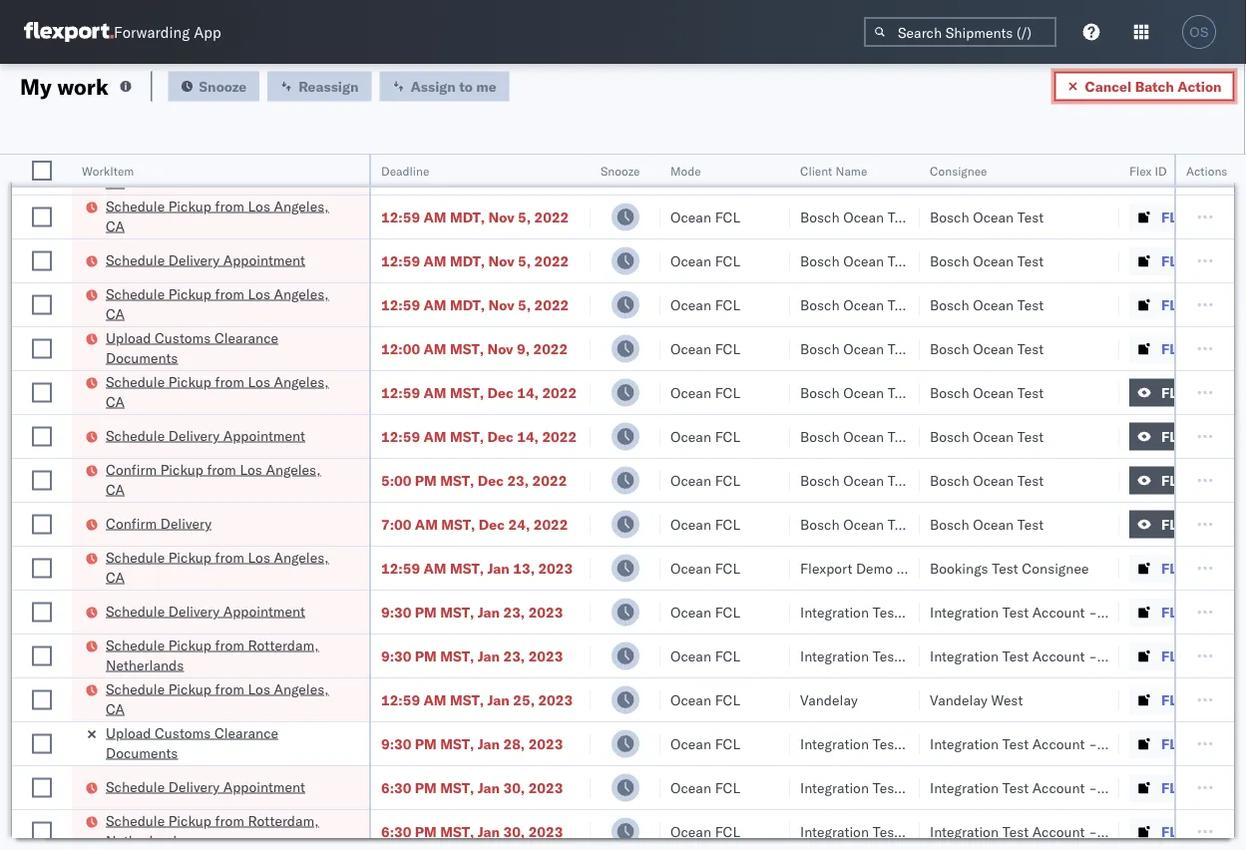 Task type: vqa. For each thing, say whether or not it's contained in the screenshot.


Task type: locate. For each thing, give the bounding box(es) containing it.
1 vertical spatial 30,
[[503, 823, 525, 840]]

flex-18467 button
[[1129, 159, 1246, 187], [1129, 159, 1246, 187], [1129, 203, 1246, 231], [1129, 203, 1246, 231], [1129, 247, 1246, 275], [1129, 247, 1246, 275], [1129, 291, 1246, 319], [1129, 291, 1246, 319], [1129, 335, 1246, 363], [1129, 335, 1246, 363]]

7 fcl from the top
[[715, 428, 740, 445]]

mst, for 3rd schedule delivery appointment link from the bottom of the page
[[450, 428, 484, 445]]

confirm inside confirm pickup from los angeles, ca
[[106, 460, 157, 478]]

schedule delivery appointment link
[[106, 250, 305, 270], [106, 426, 305, 445], [106, 601, 305, 621], [106, 777, 305, 797]]

4 12:59 from the top
[[381, 296, 420, 313]]

14, down 9,
[[517, 384, 539, 401]]

3 schedule pickup from los angeles, ca button from the top
[[106, 284, 343, 326]]

flex-18467 for 2nd schedule pickup from los angeles, ca link from the top
[[1161, 208, 1246, 225]]

1 integration from the top
[[930, 603, 999, 621]]

1 vertical spatial netherlands
[[106, 832, 184, 849]]

2 pm from the top
[[415, 603, 437, 621]]

los inside confirm pickup from los angeles, ca
[[240, 460, 262, 478]]

2022
[[534, 164, 569, 182], [534, 208, 569, 225], [534, 252, 569, 269], [534, 296, 569, 313], [533, 340, 568, 357], [542, 384, 577, 401], [542, 428, 577, 445], [532, 471, 567, 489], [533, 515, 568, 533]]

schedule delivery appointment button for 6:30
[[106, 777, 305, 799]]

actions
[[1186, 163, 1228, 178]]

0 vertical spatial customs
[[155, 329, 211, 346]]

from for fourth schedule pickup from los angeles, ca link from the top of the page
[[215, 373, 244, 390]]

dec for schedule delivery appointment
[[487, 428, 514, 445]]

account
[[1032, 603, 1085, 621], [1032, 647, 1085, 664], [1032, 735, 1085, 752], [1032, 779, 1085, 796], [1032, 823, 1085, 840]]

5 pm from the top
[[415, 779, 437, 796]]

mst,
[[450, 340, 484, 357], [450, 384, 484, 401], [450, 428, 484, 445], [440, 471, 474, 489], [441, 515, 475, 533], [450, 559, 484, 577], [440, 603, 474, 621], [440, 647, 474, 664], [450, 691, 484, 708], [440, 735, 474, 752], [440, 779, 474, 796], [440, 823, 474, 840]]

4 mdt, from the top
[[450, 296, 485, 313]]

1 vertical spatial 12:59 am mst, dec 14, 2022
[[381, 428, 577, 445]]

pm
[[415, 471, 437, 489], [415, 603, 437, 621], [415, 647, 437, 664], [415, 735, 437, 752], [415, 779, 437, 796], [415, 823, 437, 840]]

23, up 24,
[[507, 471, 529, 489]]

1 karl from the top
[[1101, 603, 1127, 621]]

dec down 12:00 am mst, nov 9, 2022
[[487, 384, 514, 401]]

0 vertical spatial rotterdam,
[[248, 636, 319, 654]]

2 9:30 pm mst, jan 23, 2023 from the top
[[381, 647, 563, 664]]

Search Shipments (/) text field
[[864, 17, 1057, 47]]

2 customs from the top
[[155, 724, 211, 741]]

0 vertical spatial clearance
[[214, 329, 278, 346]]

customs inside upload customs clearance documents button
[[155, 329, 211, 346]]

23,
[[507, 471, 529, 489], [503, 603, 525, 621], [503, 647, 525, 664]]

18894
[[1204, 384, 1246, 401], [1204, 428, 1246, 445], [1204, 471, 1246, 489], [1204, 515, 1246, 533]]

1 vertical spatial clearance
[[214, 724, 278, 741]]

2 clearance from the top
[[214, 724, 278, 741]]

delivery inside button
[[160, 514, 212, 532]]

2 6:30 pm mst, jan 30, 2023 from the top
[[381, 823, 563, 840]]

None checkbox
[[32, 295, 52, 315], [32, 339, 52, 359], [32, 383, 52, 403], [32, 427, 52, 446], [32, 558, 52, 578], [32, 690, 52, 710], [32, 822, 52, 842], [32, 295, 52, 315], [32, 339, 52, 359], [32, 383, 52, 403], [32, 427, 52, 446], [32, 558, 52, 578], [32, 690, 52, 710], [32, 822, 52, 842]]

rotterdam,
[[248, 636, 319, 654], [248, 812, 319, 829]]

7 schedule from the top
[[106, 548, 165, 566]]

6 12:59 from the top
[[381, 428, 420, 445]]

None checkbox
[[32, 161, 52, 181], [32, 163, 52, 183], [32, 207, 52, 227], [32, 251, 52, 271], [32, 470, 52, 490], [32, 514, 52, 534], [32, 602, 52, 622], [32, 646, 52, 666], [32, 734, 52, 754], [32, 778, 52, 798], [32, 161, 52, 181], [32, 163, 52, 183], [32, 207, 52, 227], [32, 251, 52, 271], [32, 470, 52, 490], [32, 514, 52, 534], [32, 602, 52, 622], [32, 646, 52, 666], [32, 734, 52, 754], [32, 778, 52, 798]]

mst, for 6:30 the schedule pickup from rotterdam, netherlands link
[[440, 823, 474, 840]]

1 vertical spatial upload customs clearance documents
[[106, 724, 278, 761]]

11 schedule from the top
[[106, 778, 165, 795]]

1 vertical spatial rotterdam,
[[248, 812, 319, 829]]

1 vertical spatial schedule pickup from rotterdam, netherlands button
[[106, 811, 343, 850]]

1 schedule pickup from los angeles, ca from the top
[[106, 153, 329, 191]]

flex-18894 button
[[1129, 379, 1246, 407], [1129, 379, 1246, 407], [1129, 423, 1246, 450], [1129, 423, 1246, 450], [1129, 466, 1246, 494], [1129, 466, 1246, 494], [1129, 510, 1246, 538], [1129, 510, 1246, 538]]

nov
[[489, 164, 514, 182], [489, 208, 514, 225], [489, 252, 514, 269], [489, 296, 514, 313], [487, 340, 513, 357]]

schedule delivery appointment
[[106, 251, 305, 268], [106, 427, 305, 444], [106, 602, 305, 620], [106, 778, 305, 795]]

appointment for 6:30 pm mst, jan 30, 2023
[[223, 778, 305, 795]]

3 schedule delivery appointment link from the top
[[106, 601, 305, 621]]

confirm up confirm delivery
[[106, 460, 157, 478]]

upload
[[106, 329, 151, 346], [106, 724, 151, 741]]

2 21303 from the top
[[1204, 647, 1246, 664]]

schedule pickup from rotterdam, netherlands button
[[106, 635, 343, 677], [106, 811, 343, 850]]

delivery for 9:30 pm mst, jan 23, 2023
[[168, 602, 220, 620]]

9:30 pm mst, jan 23, 2023 up 12:59 am mst, jan 25, 2023
[[381, 647, 563, 664]]

upload customs clearance documents link
[[106, 328, 343, 368], [106, 723, 343, 763]]

integration
[[930, 603, 999, 621], [930, 647, 999, 664], [930, 735, 999, 752], [930, 779, 999, 796], [930, 823, 999, 840]]

0 vertical spatial upload
[[106, 329, 151, 346]]

schedule pickup from los angeles, ca for 2nd schedule pickup from los angeles, ca link from the bottom
[[106, 548, 329, 586]]

dec left 24,
[[479, 515, 505, 533]]

15 fcl from the top
[[715, 779, 740, 796]]

2 upload customs clearance documents link from the top
[[106, 723, 343, 763]]

12:59 am mst, dec 14, 2022 up 5:00 pm mst, dec 23, 2022
[[381, 428, 577, 445]]

0 vertical spatial 9:30 pm mst, jan 23, 2023
[[381, 603, 563, 621]]

9:30 pm mst, jan 23, 2023 down 12:59 am mst, jan 13, 2023
[[381, 603, 563, 621]]

from inside confirm pickup from los angeles, ca
[[207, 460, 236, 478]]

1 vertical spatial upload
[[106, 724, 151, 741]]

ocean fcl
[[670, 164, 740, 182], [670, 208, 740, 225], [670, 252, 740, 269], [670, 296, 740, 313], [670, 340, 740, 357], [670, 384, 740, 401], [670, 428, 740, 445], [670, 471, 740, 489], [670, 515, 740, 533], [670, 559, 740, 577], [670, 603, 740, 621], [670, 647, 740, 664], [670, 691, 740, 708], [670, 735, 740, 752], [670, 779, 740, 796], [670, 823, 740, 840]]

name
[[836, 163, 867, 178]]

0 vertical spatial 30,
[[503, 779, 525, 796]]

1 vertical spatial 6:30 pm mst, jan 30, 2023
[[381, 823, 563, 840]]

flex
[[1129, 163, 1152, 178]]

12:59 for first schedule pickup from los angeles, ca link from the bottom
[[381, 691, 420, 708]]

18467 for 2nd schedule pickup from los angeles, ca link from the top
[[1204, 208, 1246, 225]]

from
[[215, 153, 244, 171], [215, 197, 244, 215], [215, 285, 244, 302], [215, 373, 244, 390], [207, 460, 236, 478], [215, 548, 244, 566], [215, 636, 244, 654], [215, 680, 244, 697], [215, 812, 244, 829]]

3 integration test account - karl lagerfeld from the top
[[930, 735, 1190, 752]]

2 fcl from the top
[[715, 208, 740, 225]]

2 schedule delivery appointment from the top
[[106, 427, 305, 444]]

cancel batch action button
[[1054, 71, 1235, 101]]

nov for 2nd schedule pickup from los angeles, ca link from the top
[[489, 208, 514, 225]]

upload for 1st upload customs clearance documents link from the top of the page
[[106, 329, 151, 346]]

netherlands
[[106, 656, 184, 673], [106, 832, 184, 849]]

14,
[[517, 384, 539, 401], [517, 428, 539, 445]]

2023
[[538, 559, 573, 577], [528, 603, 563, 621], [528, 647, 563, 664], [538, 691, 573, 708], [528, 735, 563, 752], [528, 779, 563, 796], [528, 823, 563, 840]]

2 schedule delivery appointment button from the top
[[106, 426, 305, 447]]

9:30 down 7:00
[[381, 603, 411, 621]]

9:30 up 12:59 am mst, jan 25, 2023
[[381, 647, 411, 664]]

dec for confirm pickup from los angeles, ca
[[478, 471, 504, 489]]

schedule delivery appointment link for 12:59
[[106, 250, 305, 270]]

12 fcl from the top
[[715, 647, 740, 664]]

0 vertical spatial confirm
[[106, 460, 157, 478]]

1 30, from the top
[[503, 779, 525, 796]]

5 schedule pickup from los angeles, ca link from the top
[[106, 547, 343, 587]]

1 appointment from the top
[[223, 251, 305, 268]]

flex-
[[1161, 164, 1204, 182], [1161, 208, 1204, 225], [1161, 252, 1204, 269], [1161, 296, 1204, 313], [1161, 340, 1204, 357], [1161, 384, 1204, 401], [1161, 428, 1204, 445], [1161, 471, 1204, 489], [1161, 515, 1204, 533], [1161, 559, 1204, 577], [1161, 603, 1204, 621], [1161, 647, 1204, 664], [1161, 691, 1204, 708], [1161, 735, 1204, 752], [1161, 779, 1204, 796], [1161, 823, 1204, 840]]

1 netherlands from the top
[[106, 656, 184, 673]]

1 18894 from the top
[[1204, 384, 1246, 401]]

9:30 down 12:59 am mst, jan 25, 2023
[[381, 735, 411, 752]]

netherlands for 9:30 pm mst, jan 23, 2023
[[106, 656, 184, 673]]

upload customs clearance documents
[[106, 329, 278, 366], [106, 724, 278, 761]]

lagerfeld
[[1130, 603, 1190, 621], [1130, 647, 1190, 664], [1130, 735, 1190, 752], [1130, 779, 1190, 796], [1130, 823, 1190, 840]]

id
[[1155, 163, 1167, 178]]

9:30
[[381, 603, 411, 621], [381, 647, 411, 664], [381, 735, 411, 752]]

documents inside button
[[106, 349, 178, 366]]

3 appointment from the top
[[223, 602, 305, 620]]

9:30 pm mst, jan 23, 2023
[[381, 603, 563, 621], [381, 647, 563, 664]]

23, for schedule pickup from rotterdam, netherlands
[[503, 647, 525, 664]]

3 schedule pickup from los angeles, ca from the top
[[106, 285, 329, 322]]

mst, for 2nd schedule pickup from los angeles, ca link from the bottom
[[450, 559, 484, 577]]

from for 4th schedule pickup from los angeles, ca link from the bottom
[[215, 285, 244, 302]]

18931
[[1204, 559, 1246, 577]]

1 vertical spatial upload customs clearance documents link
[[106, 723, 343, 763]]

6:30
[[381, 779, 411, 796], [381, 823, 411, 840]]

1 integration test account - karl lagerfeld from the top
[[930, 603, 1190, 621]]

0 vertical spatial schedule pickup from rotterdam, netherlands button
[[106, 635, 343, 677]]

18894 for confirm pickup from los angeles, ca
[[1204, 471, 1246, 489]]

am for 2nd schedule pickup from los angeles, ca link from the bottom
[[424, 559, 447, 577]]

1 vertical spatial 9:30 pm mst, jan 23, 2023
[[381, 647, 563, 664]]

12:59 am mst, dec 14, 2022 down 12:00 am mst, nov 9, 2022
[[381, 384, 577, 401]]

5 ocean fcl from the top
[[670, 340, 740, 357]]

6 schedule pickup from los angeles, ca from the top
[[106, 680, 329, 717]]

1 documents from the top
[[106, 349, 178, 366]]

ca for 2nd schedule pickup from los angeles, ca link from the bottom
[[106, 568, 125, 586]]

from for confirm pickup from los angeles, ca link
[[207, 460, 236, 478]]

18894 for schedule pickup from los angeles, ca
[[1204, 384, 1246, 401]]

nov for first schedule pickup from los angeles, ca link from the top of the page
[[489, 164, 514, 182]]

4 schedule pickup from los angeles, ca from the top
[[106, 373, 329, 410]]

schedule pickup from los angeles, ca button
[[106, 152, 343, 194], [106, 196, 343, 238], [106, 284, 343, 326], [106, 372, 343, 414], [106, 547, 343, 589], [106, 679, 343, 721]]

schedule pickup from rotterdam, netherlands
[[106, 636, 319, 673], [106, 812, 319, 849]]

2 schedule pickup from rotterdam, netherlands button from the top
[[106, 811, 343, 850]]

0 vertical spatial 6:30 pm mst, jan 30, 2023
[[381, 779, 563, 796]]

3 - from the top
[[1089, 735, 1097, 752]]

workitem
[[82, 163, 134, 178]]

netherlands for 6:30 pm mst, jan 30, 2023
[[106, 832, 184, 849]]

0 vertical spatial 23,
[[507, 471, 529, 489]]

12 schedule from the top
[[106, 812, 165, 829]]

2 karl from the top
[[1101, 647, 1127, 664]]

1 vertical spatial schedule pickup from rotterdam, netherlands
[[106, 812, 319, 849]]

flex-16621 button
[[1129, 686, 1246, 714], [1129, 686, 1246, 714]]

consignee
[[930, 163, 987, 178], [897, 559, 964, 577], [1022, 559, 1089, 577]]

12:59 am mdt, nov 5, 2022
[[381, 164, 569, 182], [381, 208, 569, 225], [381, 252, 569, 269], [381, 296, 569, 313]]

1 ca from the top
[[106, 173, 125, 191]]

schedule pickup from los angeles, ca for fourth schedule pickup from los angeles, ca link from the top of the page
[[106, 373, 329, 410]]

os button
[[1176, 9, 1222, 55]]

7 ca from the top
[[106, 700, 125, 717]]

pickup inside confirm pickup from los angeles, ca
[[160, 460, 203, 478]]

ca
[[106, 173, 125, 191], [106, 217, 125, 234], [106, 305, 125, 322], [106, 393, 125, 410], [106, 480, 125, 498], [106, 568, 125, 586], [106, 700, 125, 717]]

0 vertical spatial 6:30
[[381, 779, 411, 796]]

0 vertical spatial upload customs clearance documents
[[106, 329, 278, 366]]

2 netherlands from the top
[[106, 832, 184, 849]]

upload inside button
[[106, 329, 151, 346]]

schedule pickup from rotterdam, netherlands link for 9:30
[[106, 635, 343, 675]]

confirm for confirm pickup from los angeles, ca
[[106, 460, 157, 478]]

2 lagerfeld from the top
[[1130, 647, 1190, 664]]

12:59 am mdt, nov 5, 2022 for 4th schedule pickup from los angeles, ca link from the bottom
[[381, 296, 569, 313]]

dec up 5:00 pm mst, dec 23, 2022
[[487, 428, 514, 445]]

5,
[[518, 164, 531, 182], [518, 208, 531, 225], [518, 252, 531, 269], [518, 296, 531, 313]]

2 appointment from the top
[[223, 427, 305, 444]]

mst, for confirm delivery link
[[441, 515, 475, 533]]

1 vertical spatial 9:30
[[381, 647, 411, 664]]

pickup for 2nd schedule pickup from los angeles, ca 'button'
[[168, 197, 211, 215]]

pickup
[[168, 153, 211, 171], [168, 197, 211, 215], [168, 285, 211, 302], [168, 373, 211, 390], [160, 460, 203, 478], [168, 548, 211, 566], [168, 636, 211, 654], [168, 680, 211, 697], [168, 812, 211, 829]]

delivery for 12:59 am mdt, nov 5, 2022
[[168, 251, 220, 268]]

pickup for 6th schedule pickup from los angeles, ca 'button' from the bottom of the page
[[168, 153, 211, 171]]

2 flex-18894 from the top
[[1161, 428, 1246, 445]]

18467 for first schedule pickup from los angeles, ca link from the top of the page
[[1204, 164, 1246, 182]]

1 rotterdam, from the top
[[248, 636, 319, 654]]

flex-21303
[[1161, 603, 1246, 621], [1161, 647, 1246, 664], [1161, 735, 1246, 752], [1161, 779, 1246, 796], [1161, 823, 1246, 840]]

os
[[1190, 24, 1209, 39]]

1 schedule pickup from rotterdam, netherlands from the top
[[106, 636, 319, 673]]

4 integration test account - karl lagerfeld from the top
[[930, 779, 1190, 796]]

karl
[[1101, 603, 1127, 621], [1101, 647, 1127, 664], [1101, 735, 1127, 752], [1101, 779, 1127, 796], [1101, 823, 1127, 840]]

angeles, for 2nd schedule pickup from los angeles, ca link from the bottom
[[274, 548, 329, 566]]

2 flex-18467 from the top
[[1161, 208, 1246, 225]]

2 schedule pickup from los angeles, ca button from the top
[[106, 196, 343, 238]]

3 9:30 from the top
[[381, 735, 411, 752]]

0 vertical spatial 14,
[[517, 384, 539, 401]]

flex-18467 for first schedule pickup from los angeles, ca link from the top of the page
[[1161, 164, 1246, 182]]

5 ca from the top
[[106, 480, 125, 498]]

23, up 25,
[[503, 647, 525, 664]]

1 fcl from the top
[[715, 164, 740, 182]]

12:59 am mdt, nov 5, 2022 for 2nd schedule pickup from los angeles, ca link from the top
[[381, 208, 569, 225]]

1 customs from the top
[[155, 329, 211, 346]]

mst, for the schedule pickup from rotterdam, netherlands link corresponding to 9:30
[[440, 647, 474, 664]]

1 vertical spatial documents
[[106, 744, 178, 761]]

2 vertical spatial 23,
[[503, 647, 525, 664]]

schedule pickup from los angeles, ca
[[106, 153, 329, 191], [106, 197, 329, 234], [106, 285, 329, 322], [106, 373, 329, 410], [106, 548, 329, 586], [106, 680, 329, 717]]

12:59 am mst, dec 14, 2022 for schedule delivery appointment
[[381, 428, 577, 445]]

2 upload from the top
[[106, 724, 151, 741]]

flex-18894
[[1161, 384, 1246, 401], [1161, 428, 1246, 445], [1161, 471, 1246, 489], [1161, 515, 1246, 533]]

pickup for 4th schedule pickup from los angeles, ca 'button' from the top
[[168, 373, 211, 390]]

flexport
[[800, 559, 852, 577]]

14, for schedule pickup from los angeles, ca
[[517, 384, 539, 401]]

ca for fourth schedule pickup from los angeles, ca link from the top of the page
[[106, 393, 125, 410]]

23, down 13,
[[503, 603, 525, 621]]

2 upload customs clearance documents from the top
[[106, 724, 278, 761]]

upload for 1st upload customs clearance documents link from the bottom of the page
[[106, 724, 151, 741]]

schedule delivery appointment button for 9:30
[[106, 601, 305, 623]]

vandelay
[[800, 691, 858, 708], [930, 691, 987, 708]]

3 21303 from the top
[[1204, 735, 1246, 752]]

0 horizontal spatial vandelay
[[800, 691, 858, 708]]

los for first schedule pickup from los angeles, ca link from the top of the page
[[248, 153, 270, 171]]

angeles,
[[274, 153, 329, 171], [274, 197, 329, 215], [274, 285, 329, 302], [274, 373, 329, 390], [266, 460, 321, 478], [274, 548, 329, 566], [274, 680, 329, 697]]

jan
[[487, 559, 510, 577], [478, 603, 500, 621], [478, 647, 500, 664], [487, 691, 510, 708], [478, 735, 500, 752], [478, 779, 500, 796], [478, 823, 500, 840]]

resize handle column header
[[48, 155, 72, 850], [345, 155, 369, 850], [567, 155, 591, 850], [637, 155, 660, 850], [766, 155, 790, 850], [896, 155, 920, 850], [1095, 155, 1119, 850], [1210, 155, 1234, 850]]

confirm pickup from los angeles, ca link
[[106, 459, 343, 499]]

0 vertical spatial schedule pickup from rotterdam, netherlands
[[106, 636, 319, 673]]

12:00
[[381, 340, 420, 357]]

confirm
[[106, 460, 157, 478], [106, 514, 157, 532]]

am
[[424, 164, 447, 182], [424, 208, 447, 225], [424, 252, 447, 269], [424, 296, 447, 313], [424, 340, 447, 357], [424, 384, 447, 401], [424, 428, 447, 445], [415, 515, 438, 533], [424, 559, 447, 577], [424, 691, 447, 708]]

0 vertical spatial netherlands
[[106, 656, 184, 673]]

mdt, for 2nd schedule pickup from los angeles, ca link from the top
[[450, 208, 485, 225]]

1 flex- from the top
[[1161, 164, 1204, 182]]

dec
[[487, 384, 514, 401], [487, 428, 514, 445], [478, 471, 504, 489], [479, 515, 505, 533]]

1 mdt, from the top
[[450, 164, 485, 182]]

5 12:59 from the top
[[381, 384, 420, 401]]

18894 for schedule delivery appointment
[[1204, 428, 1246, 445]]

0 vertical spatial 12:59 am mst, dec 14, 2022
[[381, 384, 577, 401]]

1 upload from the top
[[106, 329, 151, 346]]

12:59 am mdt, nov 5, 2022 for first schedule pickup from los angeles, ca link from the top of the page
[[381, 164, 569, 182]]

1 flex-18894 from the top
[[1161, 384, 1246, 401]]

1 vertical spatial confirm
[[106, 514, 157, 532]]

dec up the "7:00 am mst, dec 24, 2022"
[[478, 471, 504, 489]]

12:59 for 2nd schedule pickup from los angeles, ca link from the bottom
[[381, 559, 420, 577]]

9,
[[517, 340, 530, 357]]

0 vertical spatial documents
[[106, 349, 178, 366]]

-
[[1089, 603, 1097, 621], [1089, 647, 1097, 664], [1089, 735, 1097, 752], [1089, 779, 1097, 796], [1089, 823, 1097, 840]]

12:59 for fourth schedule pickup from los angeles, ca link from the top of the page
[[381, 384, 420, 401]]

los
[[248, 153, 270, 171], [248, 197, 270, 215], [248, 285, 270, 302], [248, 373, 270, 390], [240, 460, 262, 478], [248, 548, 270, 566], [248, 680, 270, 697]]

1 vertical spatial customs
[[155, 724, 211, 741]]

1 vertical spatial 23,
[[503, 603, 525, 621]]

0 vertical spatial upload customs clearance documents link
[[106, 328, 343, 368]]

schedule
[[106, 153, 165, 171], [106, 197, 165, 215], [106, 251, 165, 268], [106, 285, 165, 302], [106, 373, 165, 390], [106, 427, 165, 444], [106, 548, 165, 566], [106, 602, 165, 620], [106, 636, 165, 654], [106, 680, 165, 697], [106, 778, 165, 795], [106, 812, 165, 829]]

confirm down confirm pickup from los angeles, ca
[[106, 514, 157, 532]]

los for 2nd schedule pickup from los angeles, ca link from the bottom
[[248, 548, 270, 566]]

angeles, inside confirm pickup from los angeles, ca
[[266, 460, 321, 478]]

4 appointment from the top
[[223, 778, 305, 795]]

delivery for 6:30 pm mst, jan 30, 2023
[[168, 778, 220, 795]]

schedule delivery appointment link for 6:30
[[106, 777, 305, 797]]

1 schedule delivery appointment button from the top
[[106, 250, 305, 272]]

12:59 for 2nd schedule pickup from los angeles, ca link from the top
[[381, 208, 420, 225]]

0 vertical spatial 9:30
[[381, 603, 411, 621]]

2 vertical spatial 9:30
[[381, 735, 411, 752]]

1 12:59 am mdt, nov 5, 2022 from the top
[[381, 164, 569, 182]]

app
[[194, 22, 221, 41]]

1 horizontal spatial vandelay
[[930, 691, 987, 708]]

0 vertical spatial schedule pickup from rotterdam, netherlands link
[[106, 635, 343, 675]]

test
[[888, 164, 914, 182], [1018, 164, 1044, 182], [888, 208, 914, 225], [1018, 208, 1044, 225], [888, 252, 914, 269], [1018, 252, 1044, 269], [888, 296, 914, 313], [1018, 296, 1044, 313], [888, 340, 914, 357], [1018, 340, 1044, 357], [888, 384, 914, 401], [1018, 384, 1044, 401], [888, 428, 914, 445], [1018, 428, 1044, 445], [888, 471, 914, 489], [1018, 471, 1044, 489], [888, 515, 914, 533], [1018, 515, 1044, 533], [992, 559, 1018, 577], [1002, 603, 1029, 621], [1002, 647, 1029, 664], [1002, 735, 1029, 752], [1002, 779, 1029, 796], [1002, 823, 1029, 840]]

8 flex- from the top
[[1161, 471, 1204, 489]]

schedule delivery appointment button
[[106, 250, 305, 272], [106, 426, 305, 447], [106, 601, 305, 623], [106, 777, 305, 799]]

1 vertical spatial 14,
[[517, 428, 539, 445]]

4 schedule pickup from los angeles, ca button from the top
[[106, 372, 343, 414]]

13 fcl from the top
[[715, 691, 740, 708]]

delivery
[[168, 251, 220, 268], [168, 427, 220, 444], [160, 514, 212, 532], [168, 602, 220, 620], [168, 778, 220, 795]]

consignee inside consignee button
[[930, 163, 987, 178]]

am for first schedule pickup from los angeles, ca link from the top of the page
[[424, 164, 447, 182]]

1 vertical spatial schedule pickup from rotterdam, netherlands link
[[106, 811, 343, 850]]

ca inside confirm pickup from los angeles, ca
[[106, 480, 125, 498]]

2 flex-21303 from the top
[[1161, 647, 1246, 664]]

flex-18931
[[1161, 559, 1246, 577]]

from for 2nd schedule pickup from los angeles, ca link from the top
[[215, 197, 244, 215]]

confirm inside button
[[106, 514, 157, 532]]

1 flex-18467 from the top
[[1161, 164, 1246, 182]]

schedule delivery appointment button for 12:59
[[106, 250, 305, 272]]

14, up 5:00 pm mst, dec 23, 2022
[[517, 428, 539, 445]]

3 12:59 from the top
[[381, 252, 420, 269]]

angeles, for first schedule pickup from los angeles, ca link from the bottom
[[274, 680, 329, 697]]

3 schedule delivery appointment button from the top
[[106, 601, 305, 623]]

flex-21303 button
[[1129, 598, 1246, 626], [1129, 598, 1246, 626], [1129, 642, 1246, 670], [1129, 642, 1246, 670], [1129, 730, 1246, 758], [1129, 730, 1246, 758], [1129, 774, 1246, 802], [1129, 774, 1246, 802], [1129, 818, 1246, 846], [1129, 818, 1246, 846]]

16 ocean fcl from the top
[[670, 823, 740, 840]]

2 schedule from the top
[[106, 197, 165, 215]]

dec for confirm delivery
[[479, 515, 505, 533]]

18467 for 4th schedule pickup from los angeles, ca link from the bottom
[[1204, 296, 1246, 313]]

21303
[[1204, 603, 1246, 621], [1204, 647, 1246, 664], [1204, 735, 1246, 752], [1204, 779, 1246, 796], [1204, 823, 1246, 840]]

1 12:59 from the top
[[381, 164, 420, 182]]

6:30 pm mst, jan 30, 2023
[[381, 779, 563, 796], [381, 823, 563, 840]]

forwarding
[[114, 22, 190, 41]]

pickup for 9:30 pm mst, jan 23, 2023's schedule pickup from rotterdam, netherlands button
[[168, 636, 211, 654]]

1 vertical spatial 6:30
[[381, 823, 411, 840]]



Task type: describe. For each thing, give the bounding box(es) containing it.
1 lagerfeld from the top
[[1130, 603, 1190, 621]]

angeles, for 2nd schedule pickup from los angeles, ca link from the top
[[274, 197, 329, 215]]

2 ocean fcl from the top
[[670, 208, 740, 225]]

5:00
[[381, 471, 411, 489]]

5 flex- from the top
[[1161, 340, 1204, 357]]

1 21303 from the top
[[1204, 603, 1246, 621]]

8 schedule from the top
[[106, 602, 165, 620]]

ca for 2nd schedule pickup from los angeles, ca link from the top
[[106, 217, 125, 234]]

4 pm from the top
[[415, 735, 437, 752]]

5:00 pm mst, dec 23, 2022
[[381, 471, 567, 489]]

2 schedule pickup from los angeles, ca link from the top
[[106, 196, 343, 236]]

rotterdam, for 6:30 pm mst, jan 30, 2023
[[248, 812, 319, 829]]

2 resize handle column header from the left
[[345, 155, 369, 850]]

schedule pickup from los angeles, ca for first schedule pickup from los angeles, ca link from the bottom
[[106, 680, 329, 717]]

16 flex- from the top
[[1161, 823, 1204, 840]]

bookings
[[930, 559, 988, 577]]

2 30, from the top
[[503, 823, 525, 840]]

1 schedule pickup from los angeles, ca button from the top
[[106, 152, 343, 194]]

5 integration from the top
[[930, 823, 999, 840]]

mst, for 1st upload customs clearance documents link from the top of the page
[[450, 340, 484, 357]]

3 flex-18467 from the top
[[1161, 252, 1246, 269]]

demo
[[856, 559, 893, 577]]

ca for first schedule pickup from los angeles, ca link from the top of the page
[[106, 173, 125, 191]]

7:00
[[381, 515, 411, 533]]

14, for schedule delivery appointment
[[517, 428, 539, 445]]

rotterdam, for 9:30 pm mst, jan 23, 2023
[[248, 636, 319, 654]]

1 account from the top
[[1032, 603, 1085, 621]]

13 flex- from the top
[[1161, 691, 1204, 708]]

15 flex- from the top
[[1161, 779, 1204, 796]]

my
[[20, 72, 52, 100]]

pickup for 5th schedule pickup from los angeles, ca 'button' from the top of the page
[[168, 548, 211, 566]]

clearance inside upload customs clearance documents button
[[214, 329, 278, 346]]

client name button
[[790, 159, 900, 179]]

11 flex- from the top
[[1161, 603, 1204, 621]]

flex-18894 for confirm pickup from los angeles, ca
[[1161, 471, 1246, 489]]

flex-18467 for 4th schedule pickup from los angeles, ca link from the bottom
[[1161, 296, 1246, 313]]

2 documents from the top
[[106, 744, 178, 761]]

confirm for confirm delivery
[[106, 514, 157, 532]]

am for first schedule pickup from los angeles, ca link from the bottom
[[424, 691, 447, 708]]

10 schedule from the top
[[106, 680, 165, 697]]

8 ocean fcl from the top
[[670, 471, 740, 489]]

appointment for 12:59 am mdt, nov 5, 2022
[[223, 251, 305, 268]]

4 flex-21303 from the top
[[1161, 779, 1246, 796]]

5 flex-18467 from the top
[[1161, 340, 1246, 357]]

vandelay for vandelay west
[[930, 691, 987, 708]]

6 schedule from the top
[[106, 427, 165, 444]]

client
[[800, 163, 832, 178]]

2 5, from the top
[[518, 208, 531, 225]]

16621
[[1204, 691, 1246, 708]]

ca for first schedule pickup from los angeles, ca link from the bottom
[[106, 700, 125, 717]]

12:59 for first schedule pickup from los angeles, ca link from the top of the page
[[381, 164, 420, 182]]

6 pm from the top
[[415, 823, 437, 840]]

schedule pickup from los angeles, ca for 4th schedule pickup from los angeles, ca link from the bottom
[[106, 285, 329, 322]]

7:00 am mst, dec 24, 2022
[[381, 515, 568, 533]]

4 karl from the top
[[1101, 779, 1127, 796]]

am for 2nd schedule pickup from los angeles, ca link from the top
[[424, 208, 447, 225]]

los for confirm pickup from los angeles, ca link
[[240, 460, 262, 478]]

los for 4th schedule pickup from los angeles, ca link from the bottom
[[248, 285, 270, 302]]

12:59 am mst, jan 25, 2023
[[381, 691, 573, 708]]

workitem button
[[72, 159, 349, 179]]

13,
[[513, 559, 535, 577]]

1 6:30 from the top
[[381, 779, 411, 796]]

3 integration from the top
[[930, 735, 999, 752]]

cancel batch action
[[1085, 77, 1222, 95]]

los for 2nd schedule pickup from los angeles, ca link from the top
[[248, 197, 270, 215]]

ca for confirm pickup from los angeles, ca link
[[106, 480, 125, 498]]

schedule pickup from rotterdam, netherlands for 9:30 pm mst, jan 23, 2023
[[106, 636, 319, 673]]

12:59 am mst, jan 13, 2023
[[381, 559, 573, 577]]

vandelay west
[[930, 691, 1023, 708]]

1 pm from the top
[[415, 471, 437, 489]]

5 fcl from the top
[[715, 340, 740, 357]]

schedule pickup from rotterdam, netherlands link for 6:30
[[106, 811, 343, 850]]

6 schedule pickup from los angeles, ca button from the top
[[106, 679, 343, 721]]

2 account from the top
[[1032, 647, 1085, 664]]

4 integration from the top
[[930, 779, 999, 796]]

10 flex- from the top
[[1161, 559, 1204, 577]]

5 schedule from the top
[[106, 373, 165, 390]]

3 fcl from the top
[[715, 252, 740, 269]]

batch
[[1135, 77, 1174, 95]]

schedule pickup from rotterdam, netherlands button for 9:30 pm mst, jan 23, 2023
[[106, 635, 343, 677]]

5 - from the top
[[1089, 823, 1097, 840]]

1 ocean fcl from the top
[[670, 164, 740, 182]]

1 9:30 from the top
[[381, 603, 411, 621]]

mdt, for first schedule pickup from los angeles, ca link from the top of the page
[[450, 164, 485, 182]]

flexport. image
[[24, 22, 114, 42]]

upload customs clearance documents inside button
[[106, 329, 278, 366]]

24,
[[508, 515, 530, 533]]

6 fcl from the top
[[715, 384, 740, 401]]

5 account from the top
[[1032, 823, 1085, 840]]

vandelay for vandelay
[[800, 691, 858, 708]]

1 9:30 pm mst, jan 23, 2023 from the top
[[381, 603, 563, 621]]

consignee for bookings test consignee
[[1022, 559, 1089, 577]]

mode
[[670, 163, 701, 178]]

1 upload customs clearance documents link from the top
[[106, 328, 343, 368]]

9 flex- from the top
[[1161, 515, 1204, 533]]

13 ocean fcl from the top
[[670, 691, 740, 708]]

25,
[[513, 691, 535, 708]]

mode button
[[660, 159, 770, 179]]

cancel
[[1085, 77, 1132, 95]]

3 schedule from the top
[[106, 251, 165, 268]]

2 - from the top
[[1089, 647, 1097, 664]]

forwarding app link
[[24, 22, 221, 42]]

3 schedule pickup from los angeles, ca link from the top
[[106, 284, 343, 324]]

3 flex- from the top
[[1161, 252, 1204, 269]]

3 lagerfeld from the top
[[1130, 735, 1190, 752]]

12:59 am mst, dec 14, 2022 for schedule pickup from los angeles, ca
[[381, 384, 577, 401]]

mst, for confirm pickup from los angeles, ca link
[[440, 471, 474, 489]]

5 lagerfeld from the top
[[1130, 823, 1190, 840]]

8 fcl from the top
[[715, 471, 740, 489]]

1 schedule pickup from los angeles, ca link from the top
[[106, 152, 343, 192]]

schedule delivery appointment link for 9:30
[[106, 601, 305, 621]]

4 5, from the top
[[518, 296, 531, 313]]

7 ocean fcl from the top
[[670, 428, 740, 445]]

nov for 1st upload customs clearance documents link from the top of the page
[[487, 340, 513, 357]]

appointment for 9:30 pm mst, jan 23, 2023
[[223, 602, 305, 620]]

action
[[1178, 77, 1222, 95]]

12:59 for 4th schedule pickup from los angeles, ca link from the bottom
[[381, 296, 420, 313]]

snooze
[[601, 163, 640, 178]]

consignee for flexport demo consignee
[[897, 559, 964, 577]]

confirm delivery button
[[106, 513, 212, 535]]

23, for confirm pickup from los angeles, ca
[[507, 471, 529, 489]]

from for first schedule pickup from los angeles, ca link from the top of the page
[[215, 153, 244, 171]]

upload customs clearance documents button
[[106, 328, 343, 370]]

5 integration test account - karl lagerfeld from the top
[[930, 823, 1190, 840]]

4 ocean fcl from the top
[[670, 296, 740, 313]]

nov for 4th schedule pickup from los angeles, ca link from the bottom
[[489, 296, 514, 313]]

angeles, for fourth schedule pickup from los angeles, ca link from the top of the page
[[274, 373, 329, 390]]

14 fcl from the top
[[715, 735, 740, 752]]

3 karl from the top
[[1101, 735, 1127, 752]]

schedule pickup from rotterdam, netherlands for 6:30 pm mst, jan 30, 2023
[[106, 812, 319, 849]]

schedule delivery appointment for 9:30
[[106, 602, 305, 620]]

5 18467 from the top
[[1204, 340, 1246, 357]]

flex id button
[[1119, 159, 1246, 179]]

west
[[991, 691, 1023, 708]]

6 resize handle column header from the left
[[896, 155, 920, 850]]

3 5, from the top
[[518, 252, 531, 269]]

4 flex- from the top
[[1161, 296, 1204, 313]]

15 ocean fcl from the top
[[670, 779, 740, 796]]

2 integration from the top
[[930, 647, 999, 664]]

schedule pickup from los angeles, ca for first schedule pickup from los angeles, ca link from the top of the page
[[106, 153, 329, 191]]

pickup for schedule pickup from rotterdam, netherlands button corresponding to 6:30 pm mst, jan 30, 2023
[[168, 812, 211, 829]]

am for fourth schedule pickup from los angeles, ca link from the top of the page
[[424, 384, 447, 401]]

12 ocean fcl from the top
[[670, 647, 740, 664]]

4 schedule from the top
[[106, 285, 165, 302]]

deadline
[[381, 163, 429, 178]]

9:30 pm mst, jan 28, 2023
[[381, 735, 563, 752]]

1 - from the top
[[1089, 603, 1097, 621]]

6 ocean fcl from the top
[[670, 384, 740, 401]]

mst, for fourth schedule pickup from los angeles, ca link from the top of the page
[[450, 384, 484, 401]]

5 21303 from the top
[[1204, 823, 1246, 840]]

confirm pickup from los angeles, ca button
[[106, 459, 343, 501]]

7 resize handle column header from the left
[[1095, 155, 1119, 850]]

3 18467 from the top
[[1204, 252, 1246, 269]]

28,
[[503, 735, 525, 752]]

bookings test consignee
[[930, 559, 1089, 577]]

angeles, for first schedule pickup from los angeles, ca link from the top of the page
[[274, 153, 329, 171]]

work
[[57, 72, 109, 100]]

confirm delivery
[[106, 514, 212, 532]]

flex id
[[1129, 163, 1167, 178]]

6 flex- from the top
[[1161, 384, 1204, 401]]

schedule delivery appointment for 12:59
[[106, 251, 305, 268]]

10 ocean fcl from the top
[[670, 559, 740, 577]]

7 flex- from the top
[[1161, 428, 1204, 445]]

schedule pickup from rotterdam, netherlands button for 6:30 pm mst, jan 30, 2023
[[106, 811, 343, 850]]

forwarding app
[[114, 22, 221, 41]]

angeles, for 4th schedule pickup from los angeles, ca link from the bottom
[[274, 285, 329, 302]]

9 fcl from the top
[[715, 515, 740, 533]]

2 flex- from the top
[[1161, 208, 1204, 225]]

my work
[[20, 72, 109, 100]]

4 account from the top
[[1032, 779, 1085, 796]]

flex-18894 for confirm delivery
[[1161, 515, 1246, 533]]

flex-18894 for schedule delivery appointment
[[1161, 428, 1246, 445]]

angeles, for confirm pickup from los angeles, ca link
[[266, 460, 321, 478]]

12:00 am mst, nov 9, 2022
[[381, 340, 568, 357]]

flexport demo consignee
[[800, 559, 964, 577]]

18894 for confirm delivery
[[1204, 515, 1246, 533]]

consignee button
[[920, 159, 1099, 179]]

mdt, for 4th schedule pickup from los angeles, ca link from the bottom
[[450, 296, 485, 313]]

los for fourth schedule pickup from los angeles, ca link from the top of the page
[[248, 373, 270, 390]]

confirm delivery link
[[106, 513, 212, 533]]

confirm pickup from los angeles, ca
[[106, 460, 321, 498]]

4 resize handle column header from the left
[[637, 155, 660, 850]]

16 fcl from the top
[[715, 823, 740, 840]]

6 schedule pickup from los angeles, ca link from the top
[[106, 679, 343, 719]]

deadline button
[[371, 159, 571, 179]]

flex-16621
[[1161, 691, 1246, 708]]

from for 2nd schedule pickup from los angeles, ca link from the bottom
[[215, 548, 244, 566]]

schedule delivery appointment for 6:30
[[106, 778, 305, 795]]

client name
[[800, 163, 867, 178]]

9 ocean fcl from the top
[[670, 515, 740, 533]]



